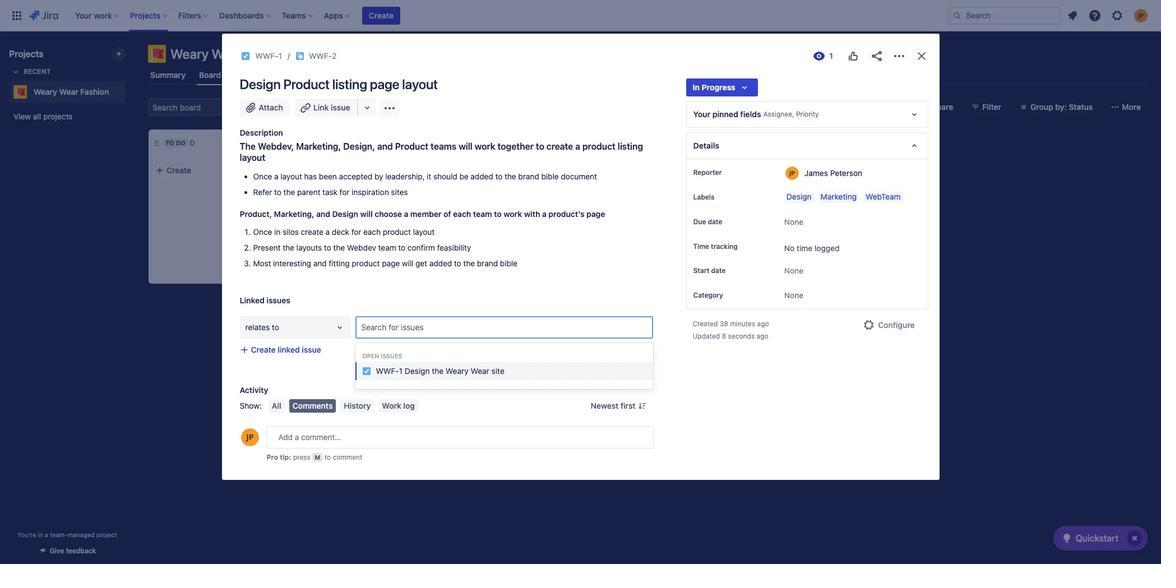 Task type: vqa. For each thing, say whether or not it's contained in the screenshot.
layouts at the top of page
yes



Task type: locate. For each thing, give the bounding box(es) containing it.
in inside dropdown button
[[693, 82, 700, 92]]

and right 'design,'
[[377, 141, 393, 151]]

0 horizontal spatial bible
[[500, 259, 518, 268]]

0 horizontal spatial issues
[[381, 353, 402, 360]]

work
[[475, 141, 496, 151], [504, 209, 522, 219]]

for right feb
[[352, 227, 362, 237]]

date right due
[[708, 218, 723, 226]]

layout
[[402, 76, 438, 92], [240, 153, 266, 163], [281, 172, 302, 181], [413, 227, 435, 237]]

2 horizontal spatial create
[[369, 10, 394, 20]]

1 vertical spatial product
[[383, 227, 411, 237]]

in left 'design,'
[[324, 139, 331, 146]]

each up 'present the layouts to the webdev team to confirm feasibility'
[[364, 227, 381, 237]]

progress up pinned
[[702, 82, 736, 92]]

layout up highest image
[[413, 227, 435, 237]]

time
[[797, 244, 813, 253]]

1 horizontal spatial listing
[[618, 141, 644, 151]]

no
[[785, 244, 795, 253]]

1 horizontal spatial wwf-1
[[330, 238, 354, 247]]

wear inside design product listing page layout dialog
[[471, 366, 490, 376]]

create inside the webdev, marketing, design, and product teams will work together to create a product listing layout
[[547, 141, 574, 151]]

wwf-1 inside design product listing page layout dialog
[[256, 51, 282, 61]]

webdev
[[347, 243, 376, 252]]

1 vertical spatial site
[[492, 366, 505, 376]]

create up task icon
[[301, 227, 324, 237]]

work log button
[[379, 399, 419, 413]]

0 horizontal spatial in
[[324, 139, 331, 146]]

1 horizontal spatial issues
[[426, 70, 450, 80]]

date right "start"
[[712, 267, 726, 275]]

product
[[583, 141, 616, 151], [383, 227, 411, 237], [352, 259, 380, 268]]

1 up the calendar
[[279, 51, 282, 61]]

issues inside tab list
[[426, 70, 450, 80]]

issues right linked
[[267, 296, 291, 305]]

fashion up the calendar
[[246, 46, 292, 62]]

issues right pages
[[426, 70, 450, 80]]

check image
[[1061, 532, 1074, 545]]

wwf-1 down deck at top
[[330, 238, 354, 247]]

design up attach button
[[240, 76, 281, 92]]

issues right search
[[401, 323, 424, 332]]

once for once in silos create a deck for each product layout
[[253, 227, 272, 237]]

share image
[[871, 49, 884, 63]]

time tracking
[[694, 242, 738, 251]]

a right choose
[[404, 209, 409, 219]]

and left 0 / 1
[[313, 259, 327, 268]]

team
[[474, 209, 492, 219], [379, 243, 397, 252]]

0 horizontal spatial in
[[38, 531, 43, 539]]

2 vertical spatial product
[[352, 259, 380, 268]]

feasibility
[[437, 243, 471, 252]]

0 vertical spatial and
[[377, 141, 393, 151]]

fashion up view all projects link
[[80, 87, 109, 97]]

1 horizontal spatial create
[[547, 141, 574, 151]]

open image
[[334, 321, 347, 334]]

progress for in progress 1
[[332, 139, 367, 146]]

in right 'you're'
[[38, 531, 43, 539]]

ago right minutes
[[758, 320, 770, 328]]

1 horizontal spatial brand
[[519, 172, 540, 181]]

0 horizontal spatial site
[[403, 168, 416, 177]]

product down choose
[[383, 227, 411, 237]]

jira image
[[29, 9, 58, 22], [29, 9, 58, 22]]

0 horizontal spatial issue
[[302, 345, 321, 355]]

2 vertical spatial create
[[251, 345, 276, 355]]

create inside 'button'
[[251, 345, 276, 355]]

1
[[279, 51, 282, 61], [371, 138, 375, 148], [350, 238, 354, 247], [339, 258, 343, 267], [399, 366, 403, 376]]

1 vertical spatial create
[[301, 227, 324, 237]]

0 vertical spatial product
[[583, 141, 616, 151]]

pro tip: press m to comment
[[267, 453, 363, 462]]

comment
[[333, 453, 363, 462]]

will left choose
[[360, 209, 373, 219]]

0 horizontal spatial for
[[340, 187, 350, 197]]

1 horizontal spatial weary wear fashion
[[171, 46, 292, 62]]

once up refer
[[253, 172, 272, 181]]

calendar link
[[259, 65, 297, 85]]

2 none from the top
[[785, 266, 804, 276]]

0 horizontal spatial create button
[[149, 160, 300, 181]]

tracking
[[711, 242, 738, 251]]

team up most interesting and fitting product page will get added to the brand bible
[[379, 243, 397, 252]]

in inside in progress 1
[[324, 139, 331, 146]]

actions image
[[893, 49, 906, 63]]

task image
[[316, 238, 325, 247]]

work left with at the left top of the page
[[504, 209, 522, 219]]

0 vertical spatial create
[[547, 141, 574, 151]]

your pinned fields element
[[686, 101, 929, 128]]

create
[[547, 141, 574, 151], [301, 227, 324, 237]]

labels pin to top image
[[717, 193, 726, 202]]

will
[[459, 141, 473, 151], [360, 209, 373, 219], [402, 259, 414, 268]]

a right with at the left top of the page
[[543, 209, 547, 219]]

menu bar containing all
[[266, 399, 421, 413]]

in for in progress
[[693, 82, 700, 92]]

link issue
[[314, 103, 350, 112]]

weary wear fashion up view all projects link
[[34, 87, 109, 97]]

1 up design the weary wear site
[[371, 138, 375, 148]]

1 vertical spatial fashion
[[80, 87, 109, 97]]

dismiss quickstart image
[[1127, 530, 1145, 548]]

to right layouts
[[324, 243, 331, 252]]

1 vertical spatial ago
[[757, 332, 769, 341]]

1 vertical spatial added
[[430, 259, 452, 268]]

1 vertical spatial for
[[352, 227, 362, 237]]

newest
[[591, 401, 619, 411]]

added right get
[[430, 259, 452, 268]]

marketing link
[[819, 192, 860, 203]]

weary inside design product listing page layout dialog
[[446, 366, 469, 376]]

marketing, up the has
[[296, 141, 341, 151]]

the
[[240, 141, 256, 151]]

you're in a team-managed project
[[17, 531, 117, 539]]

wwf-1 link up the calendar
[[256, 49, 282, 63]]

1 vertical spatial create button
[[149, 160, 300, 181]]

1 once from the top
[[253, 172, 272, 181]]

search for issues
[[362, 323, 424, 332]]

created 38 minutes ago updated 8 seconds ago
[[693, 320, 770, 341]]

will left get
[[402, 259, 414, 268]]

0 vertical spatial create button
[[362, 6, 401, 24]]

profile image of james peterson image
[[241, 429, 259, 447]]

for right search
[[389, 323, 399, 332]]

a up document
[[576, 141, 581, 151]]

0 vertical spatial issues
[[426, 70, 450, 80]]

work left together
[[475, 141, 496, 151]]

cancel button
[[614, 343, 653, 361]]

fashion
[[246, 46, 292, 62], [80, 87, 109, 97]]

2 horizontal spatial product
[[583, 141, 616, 151]]

weary wear fashion
[[171, 46, 292, 62], [34, 87, 109, 97]]

none for due date
[[785, 217, 804, 227]]

1 horizontal spatial each
[[453, 209, 472, 219]]

progress inside in progress 1
[[332, 139, 367, 146]]

0 vertical spatial in
[[693, 82, 700, 92]]

2 vertical spatial and
[[313, 259, 327, 268]]

1 horizontal spatial bible
[[542, 172, 559, 181]]

1 vertical spatial wwf-1 link
[[330, 238, 354, 247]]

1 horizontal spatial issue
[[331, 103, 350, 112]]

project
[[96, 531, 117, 539]]

newest first button
[[584, 399, 654, 413]]

to down done 0
[[496, 172, 503, 181]]

issues
[[426, 70, 450, 80], [381, 353, 402, 360]]

in left silos
[[274, 227, 281, 237]]

page right product's
[[587, 209, 606, 219]]

list
[[235, 70, 248, 80]]

been
[[319, 172, 337, 181]]

1 horizontal spatial for
[[352, 227, 362, 237]]

layout inside the webdev, marketing, design, and product teams will work together to create a product listing layout
[[240, 153, 266, 163]]

1 vertical spatial none
[[785, 266, 804, 276]]

2 vertical spatial for
[[389, 323, 399, 332]]

design down james
[[787, 192, 812, 201]]

1 vertical spatial issues
[[381, 353, 402, 360]]

2 horizontal spatial 0
[[505, 138, 510, 148]]

team right of
[[474, 209, 492, 219]]

0 vertical spatial create
[[369, 10, 394, 20]]

1 vertical spatial once
[[253, 227, 272, 237]]

added right be
[[471, 172, 494, 181]]

0 vertical spatial product
[[284, 76, 330, 92]]

log
[[404, 401, 415, 411]]

0 vertical spatial progress
[[702, 82, 736, 92]]

progress for in progress
[[702, 82, 736, 92]]

create
[[369, 10, 394, 20], [167, 166, 191, 175], [251, 345, 276, 355]]

wwf-2 link
[[309, 49, 337, 63]]

once for once a layout has been accepted by leadership, it should be added to the brand bible document
[[253, 172, 272, 181]]

the
[[344, 168, 355, 177], [505, 172, 517, 181], [284, 187, 295, 197], [283, 243, 295, 252], [334, 243, 345, 252], [464, 259, 475, 268], [432, 366, 444, 376]]

create up document
[[547, 141, 574, 151]]

to
[[166, 139, 174, 146]]

menu bar
[[266, 399, 421, 413]]

create inside primary element
[[369, 10, 394, 20]]

webteam
[[866, 192, 901, 201]]

will inside the webdev, marketing, design, and product teams will work together to create a product listing layout
[[459, 141, 473, 151]]

issues right open
[[381, 353, 402, 360]]

fashion inside weary wear fashion link
[[80, 87, 109, 97]]

product, marketing, and design will choose a member of each team to work with a product's page
[[240, 209, 606, 219]]

issue right linked
[[302, 345, 321, 355]]

1 vertical spatial product
[[395, 141, 429, 151]]

time tracking pin to top image
[[740, 242, 749, 251]]

0 vertical spatial once
[[253, 172, 272, 181]]

1 vertical spatial in
[[324, 139, 331, 146]]

document
[[561, 172, 597, 181]]

0 horizontal spatial work
[[475, 141, 496, 151]]

refer to the parent task for inspiration sites
[[253, 187, 408, 197]]

in for you're
[[38, 531, 43, 539]]

wwf- right task image
[[256, 51, 279, 61]]

a inside the webdev, marketing, design, and product teams will work together to create a product listing layout
[[576, 141, 581, 151]]

0 horizontal spatial create
[[167, 166, 191, 175]]

in for once
[[274, 227, 281, 237]]

and for and
[[316, 209, 330, 219]]

issue right link
[[331, 103, 350, 112]]

1 vertical spatial date
[[712, 267, 726, 275]]

tab list containing board
[[141, 65, 1155, 85]]

close image
[[915, 49, 929, 63]]

view all projects
[[13, 112, 73, 121]]

page left get
[[382, 259, 400, 268]]

for right 'task' at left
[[340, 187, 350, 197]]

progress up design the weary wear site
[[332, 139, 367, 146]]

in up your
[[693, 82, 700, 92]]

1 down 'present the layouts to the webdev team to confirm feasibility'
[[339, 258, 343, 267]]

create button inside primary element
[[362, 6, 401, 24]]

james peterson
[[805, 168, 863, 178]]

and up 29 on the top left of the page
[[316, 209, 330, 219]]

Search field
[[949, 6, 1061, 24]]

weary wear fashion up list
[[171, 46, 292, 62]]

marketing, up silos
[[274, 209, 314, 219]]

1 vertical spatial in
[[38, 531, 43, 539]]

1 vertical spatial wwf-1
[[330, 238, 354, 247]]

weary inside weary wear fashion link
[[34, 87, 57, 97]]

details element
[[686, 132, 929, 159]]

in
[[274, 227, 281, 237], [38, 531, 43, 539]]

product left create column icon
[[583, 141, 616, 151]]

1 horizontal spatial fashion
[[246, 46, 292, 62]]

design up 'task' at left
[[316, 168, 342, 177]]

1 horizontal spatial site
[[492, 366, 505, 376]]

managed
[[68, 531, 95, 539]]

0 vertical spatial will
[[459, 141, 473, 151]]

history
[[344, 401, 371, 411]]

do
[[176, 139, 186, 146]]

1 horizontal spatial team
[[474, 209, 492, 219]]

start
[[694, 267, 710, 275]]

your pinned fields assignee, priority
[[694, 109, 820, 119]]

2 horizontal spatial for
[[389, 323, 399, 332]]

0 horizontal spatial fashion
[[80, 87, 109, 97]]

product up add people icon
[[284, 76, 330, 92]]

to inside the webdev, marketing, design, and product teams will work together to create a product listing layout
[[536, 141, 545, 151]]

0 vertical spatial work
[[475, 141, 496, 151]]

layout down the
[[240, 153, 266, 163]]

work
[[382, 401, 402, 411]]

will right teams at the top left of the page
[[459, 141, 473, 151]]

Add a comment… field
[[267, 426, 654, 449]]

wwf-1 link down deck at top
[[330, 238, 354, 247]]

Search board text field
[[149, 99, 235, 115]]

be
[[460, 172, 469, 181]]

due date
[[694, 218, 723, 226]]

weary
[[171, 46, 209, 62], [34, 87, 57, 97], [358, 168, 380, 177], [446, 366, 469, 376]]

done 0
[[482, 138, 510, 148]]

parent
[[297, 187, 321, 197]]

1 vertical spatial issues
[[401, 323, 424, 332]]

none
[[785, 217, 804, 227], [785, 266, 804, 276], [785, 291, 804, 300]]

teams
[[431, 141, 457, 151]]

design up feb
[[332, 209, 358, 219]]

1 none from the top
[[785, 217, 804, 227]]

to right together
[[536, 141, 545, 151]]

forms
[[353, 70, 377, 80]]

issues
[[267, 296, 291, 305], [401, 323, 424, 332]]

0 vertical spatial issue
[[331, 103, 350, 112]]

marketing, inside the webdev, marketing, design, and product teams will work together to create a product listing layout
[[296, 141, 341, 151]]

product
[[284, 76, 330, 92], [395, 141, 429, 151]]

tab list
[[141, 65, 1155, 85]]

1 horizontal spatial product
[[395, 141, 429, 151]]

wwf-1 for right wwf-1 link
[[330, 238, 354, 247]]

a left team-
[[45, 531, 48, 539]]

your
[[694, 109, 711, 119]]

tip:
[[280, 453, 291, 462]]

in inside dialog
[[274, 227, 281, 237]]

2 vertical spatial none
[[785, 291, 804, 300]]

0 vertical spatial team
[[474, 209, 492, 219]]

search image
[[953, 11, 962, 20]]

a left deck at top
[[326, 227, 330, 237]]

2 once from the top
[[253, 227, 272, 237]]

product down 'present the layouts to the webdev team to confirm feasibility'
[[352, 259, 380, 268]]

0 vertical spatial wwf-1
[[256, 51, 282, 61]]

all
[[272, 401, 282, 411]]

progress inside dropdown button
[[702, 82, 736, 92]]

design link
[[785, 192, 815, 203]]

1 vertical spatial and
[[316, 209, 330, 219]]

calendar
[[262, 70, 295, 80]]

0 vertical spatial wwf-1 link
[[256, 49, 282, 63]]

wwf-1 up the calendar
[[256, 51, 282, 61]]

interesting
[[273, 259, 311, 268]]

0 / 1
[[332, 258, 343, 267]]

sub task image
[[296, 52, 305, 61]]

collapse recent projects image
[[9, 65, 22, 79]]

to down the feasibility
[[454, 259, 462, 268]]

progress
[[702, 82, 736, 92], [332, 139, 367, 146]]

0 vertical spatial fashion
[[246, 46, 292, 62]]

ago right seconds
[[757, 332, 769, 341]]

product up the leadership,
[[395, 141, 429, 151]]

silos
[[283, 227, 299, 237]]

brand
[[519, 172, 540, 181], [477, 259, 498, 268]]

all
[[33, 112, 41, 121]]

and for a
[[313, 259, 327, 268]]

1 vertical spatial issue
[[302, 345, 321, 355]]

0 vertical spatial brand
[[519, 172, 540, 181]]

each right of
[[453, 209, 472, 219]]

and inside the webdev, marketing, design, and product teams will work together to create a product listing layout
[[377, 141, 393, 151]]

1 vertical spatial progress
[[332, 139, 367, 146]]

1 vertical spatial work
[[504, 209, 522, 219]]

0 vertical spatial in
[[274, 227, 281, 237]]

webdev,
[[258, 141, 294, 151]]

once a layout has been accepted by leadership, it should be added to the brand bible document
[[253, 172, 597, 181]]

1 horizontal spatial in
[[274, 227, 281, 237]]

create banner
[[0, 0, 1162, 31]]

projects
[[43, 112, 73, 121]]

0 vertical spatial marketing,
[[296, 141, 341, 151]]

1 vertical spatial page
[[587, 209, 606, 219]]

highest image
[[422, 238, 431, 247]]

0 horizontal spatial brand
[[477, 259, 498, 268]]

once up present
[[253, 227, 272, 237]]

timeline link
[[306, 65, 342, 85]]

seconds
[[729, 332, 755, 341]]

0 vertical spatial none
[[785, 217, 804, 227]]

29 february 2024 image
[[319, 221, 328, 230], [319, 221, 328, 230]]

james peterson image
[[434, 236, 448, 249]]

it
[[427, 172, 432, 181]]

timeline
[[308, 70, 340, 80]]

page up "add app" icon
[[370, 76, 400, 92]]

2 horizontal spatial will
[[459, 141, 473, 151]]

3 none from the top
[[785, 291, 804, 300]]

1 horizontal spatial in
[[693, 82, 700, 92]]

0 vertical spatial for
[[340, 187, 350, 197]]

1 vertical spatial bible
[[500, 259, 518, 268]]

board
[[199, 70, 221, 80]]



Task type: describe. For each thing, give the bounding box(es) containing it.
sites
[[391, 187, 408, 197]]

design product listing page layout dialog
[[222, 34, 940, 480]]

by
[[375, 172, 384, 181]]

accepted
[[339, 172, 373, 181]]

cancel
[[621, 347, 647, 357]]

1 horizontal spatial product
[[383, 227, 411, 237]]

present
[[253, 243, 281, 252]]

design for design
[[787, 192, 812, 201]]

in progress
[[693, 82, 736, 92]]

0 vertical spatial site
[[403, 168, 416, 177]]

wwf- down the open issues
[[376, 366, 399, 376]]

0 horizontal spatial 0
[[190, 138, 195, 148]]

no time logged
[[785, 244, 840, 253]]

0 vertical spatial added
[[471, 172, 494, 181]]

james
[[805, 168, 829, 178]]

0 horizontal spatial create
[[301, 227, 324, 237]]

all button
[[269, 399, 285, 413]]

quickstart
[[1077, 534, 1119, 544]]

relates
[[245, 323, 270, 332]]

details
[[694, 141, 720, 150]]

press
[[293, 453, 311, 462]]

vote options: no one has voted for this issue yet. image
[[847, 49, 860, 63]]

attach
[[259, 103, 283, 112]]

listing inside the webdev, marketing, design, and product teams will work together to create a product listing layout
[[618, 141, 644, 151]]

to left with at the left top of the page
[[494, 209, 502, 219]]

0 horizontal spatial team
[[379, 243, 397, 252]]

layout left the has
[[281, 172, 302, 181]]

start date
[[694, 267, 726, 275]]

0 vertical spatial issues
[[267, 296, 291, 305]]

1 down once in silos create a deck for each product layout
[[350, 238, 354, 247]]

james peterson image
[[264, 98, 282, 116]]

minutes
[[731, 320, 756, 328]]

1 horizontal spatial wwf-1 link
[[330, 238, 354, 247]]

reporter
[[694, 168, 722, 177]]

comments button
[[289, 399, 336, 413]]

you're
[[17, 531, 36, 539]]

wwf-2
[[309, 51, 337, 61]]

to left confirm
[[399, 243, 406, 252]]

list link
[[232, 65, 250, 85]]

work inside the webdev, marketing, design, and product teams will work together to create a product listing layout
[[475, 141, 496, 151]]

design the weary wear site
[[316, 168, 416, 177]]

1 horizontal spatial issues
[[401, 323, 424, 332]]

primary element
[[7, 0, 949, 31]]

pro
[[267, 453, 278, 462]]

description
[[240, 128, 283, 137]]

to right refer
[[274, 187, 282, 197]]

1 down the open issues
[[399, 366, 403, 376]]

feedback
[[66, 547, 96, 555]]

summary
[[150, 70, 186, 80]]

create column image
[[628, 134, 641, 148]]

copy link to issue image
[[335, 51, 344, 60]]

issue inside button
[[331, 103, 350, 112]]

view
[[13, 112, 31, 121]]

2 vertical spatial page
[[382, 259, 400, 268]]

assignee,
[[764, 110, 795, 119]]

in for in progress 1
[[324, 139, 331, 146]]

1 vertical spatial weary wear fashion
[[34, 87, 109, 97]]

open issues
[[363, 353, 402, 360]]

design for design the weary wear site
[[316, 168, 342, 177]]

0 horizontal spatial added
[[430, 259, 452, 268]]

a down "webdev," on the top left
[[274, 172, 279, 181]]

refer
[[253, 187, 272, 197]]

fitting
[[329, 259, 350, 268]]

in progress 1
[[324, 138, 375, 148]]

to right m
[[325, 453, 331, 462]]

logged
[[815, 244, 840, 253]]

0 horizontal spatial product
[[352, 259, 380, 268]]

issues inside design product listing page layout dialog
[[381, 353, 402, 360]]

with
[[524, 209, 541, 219]]

task image
[[241, 52, 250, 61]]

0 vertical spatial each
[[453, 209, 472, 219]]

add people image
[[288, 100, 302, 114]]

priority
[[797, 110, 820, 119]]

get
[[416, 259, 428, 268]]

design,
[[343, 141, 375, 151]]

open
[[363, 353, 379, 360]]

product,
[[240, 209, 272, 219]]

site inside design product listing page layout dialog
[[492, 366, 505, 376]]

0 vertical spatial bible
[[542, 172, 559, 181]]

confirm
[[408, 243, 435, 252]]

feb
[[338, 222, 349, 229]]

2
[[332, 51, 337, 61]]

add app image
[[383, 101, 396, 115]]

member
[[411, 209, 442, 219]]

design up the log
[[405, 366, 430, 376]]

give feedback
[[50, 547, 96, 555]]

design for design product listing page layout
[[240, 76, 281, 92]]

0 vertical spatial page
[[370, 76, 400, 92]]

2 vertical spatial will
[[402, 259, 414, 268]]

wwf- left the copy link to issue image
[[309, 51, 332, 61]]

design product listing page layout
[[240, 76, 438, 92]]

due
[[694, 218, 707, 226]]

issue inside 'button'
[[302, 345, 321, 355]]

create linked issue button
[[233, 343, 328, 357]]

none for start date
[[785, 266, 804, 276]]

team-
[[50, 531, 68, 539]]

0 horizontal spatial each
[[364, 227, 381, 237]]

0 vertical spatial ago
[[758, 320, 770, 328]]

present the layouts to the webdev team to confirm feasibility
[[253, 243, 471, 252]]

29 feb
[[328, 222, 349, 229]]

0 horizontal spatial wwf-1 link
[[256, 49, 282, 63]]

product's
[[549, 209, 585, 219]]

m
[[315, 454, 321, 461]]

created
[[693, 320, 718, 328]]

1 horizontal spatial work
[[504, 209, 522, 219]]

category
[[694, 291, 724, 300]]

Linked issues text field
[[362, 322, 364, 333]]

linked
[[240, 296, 265, 305]]

inspiration
[[352, 187, 389, 197]]

0 horizontal spatial product
[[284, 76, 330, 92]]

product inside the webdev, marketing, design, and product teams will work together to create a product listing layout
[[583, 141, 616, 151]]

date for due date
[[708, 218, 723, 226]]

fields
[[741, 109, 762, 119]]

29
[[328, 222, 336, 229]]

of
[[444, 209, 451, 219]]

link web pages and more image
[[361, 101, 374, 114]]

to right relates
[[272, 323, 279, 332]]

wwf-1 for leftmost wwf-1 link
[[256, 51, 282, 61]]

deck
[[332, 227, 350, 237]]

to do 0
[[166, 138, 195, 148]]

create linked issue
[[251, 345, 321, 355]]

date for start date
[[712, 267, 726, 275]]

0 horizontal spatial listing
[[333, 76, 367, 92]]

time
[[694, 242, 710, 251]]

menu bar inside design product listing page layout dialog
[[266, 399, 421, 413]]

the webdev, marketing, design, and product teams will work together to create a product listing layout
[[240, 141, 646, 163]]

activity
[[240, 385, 268, 395]]

1 vertical spatial marketing,
[[274, 209, 314, 219]]

/
[[337, 258, 339, 267]]

in progress button
[[686, 79, 758, 97]]

linked issues
[[240, 296, 291, 305]]

wwf- down deck at top
[[330, 238, 351, 247]]

0 vertical spatial weary wear fashion
[[171, 46, 292, 62]]

newest first image
[[638, 402, 647, 411]]

pages
[[390, 70, 413, 80]]

1 horizontal spatial 0
[[332, 258, 337, 267]]

together
[[498, 141, 534, 151]]

marketing
[[821, 192, 857, 201]]

most
[[253, 259, 271, 268]]

search
[[362, 323, 387, 332]]

0 horizontal spatial will
[[360, 209, 373, 219]]

product inside the webdev, marketing, design, and product teams will work together to create a product listing layout
[[395, 141, 429, 151]]

1 vertical spatial create
[[167, 166, 191, 175]]

layout right forms 'link'
[[402, 76, 438, 92]]



